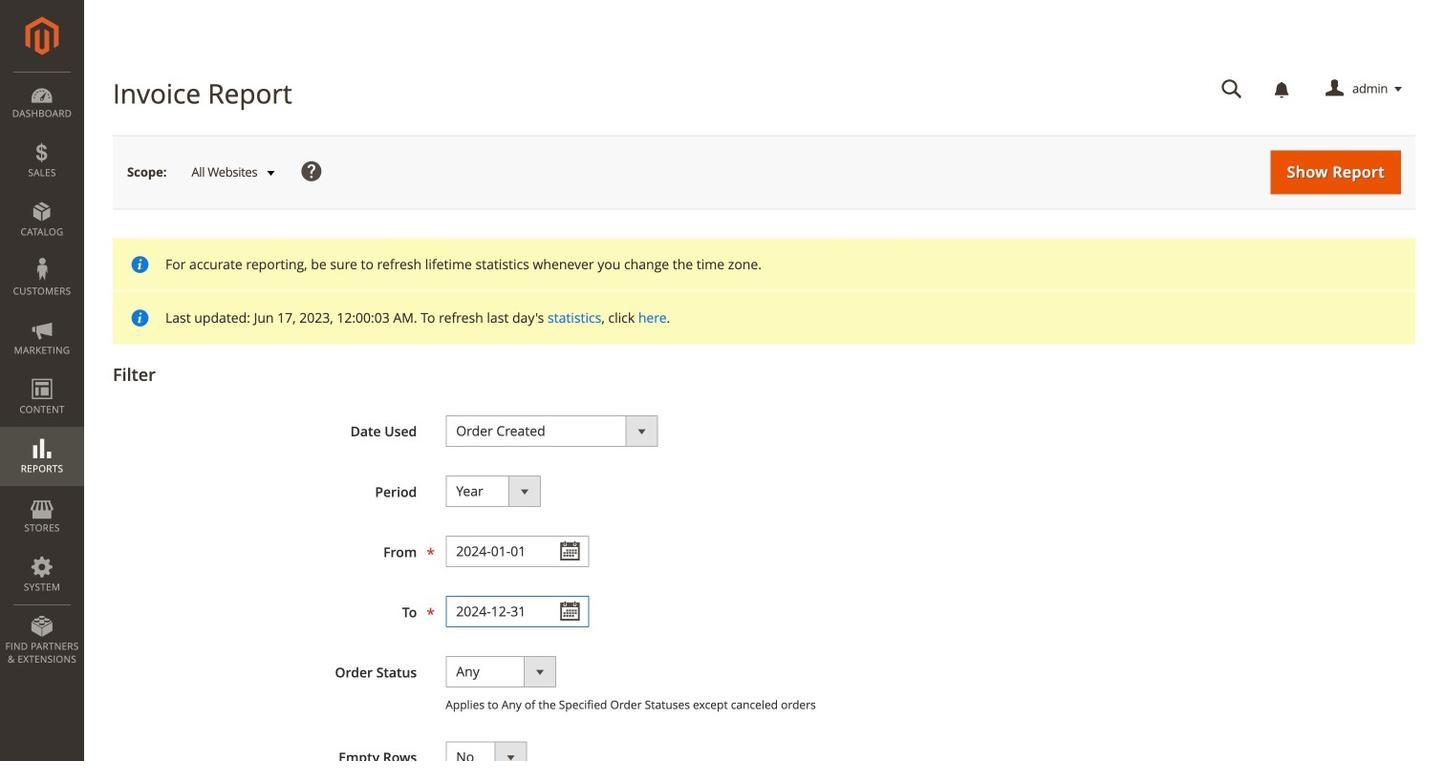 Task type: locate. For each thing, give the bounding box(es) containing it.
magento admin panel image
[[25, 16, 59, 55]]

menu bar
[[0, 72, 84, 676]]

None text field
[[1208, 73, 1256, 106], [446, 536, 589, 568], [1208, 73, 1256, 106], [446, 536, 589, 568]]

None text field
[[446, 596, 589, 628]]



Task type: vqa. For each thing, say whether or not it's contained in the screenshot.
the middle From text box
no



